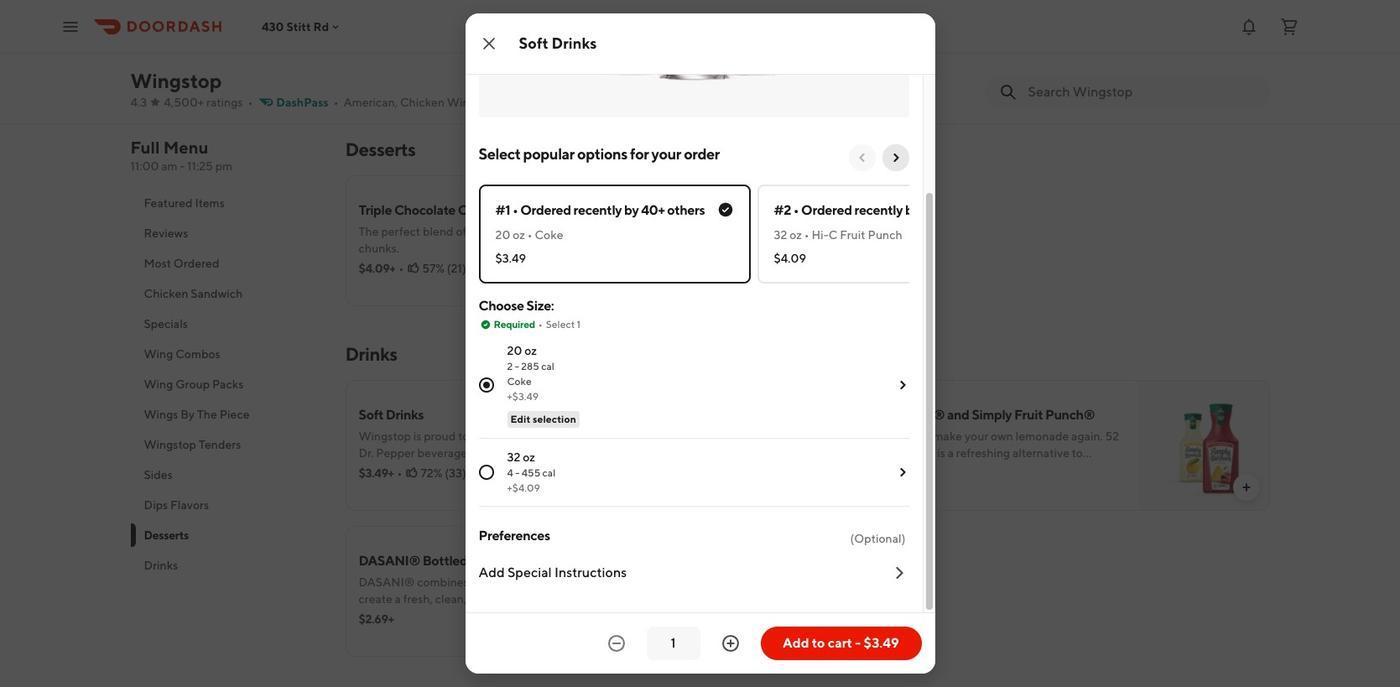 Task type: vqa. For each thing, say whether or not it's contained in the screenshot.
middle of
yes



Task type: describe. For each thing, give the bounding box(es) containing it.
group
[[176, 378, 210, 391]]

beverages.
[[418, 446, 475, 460]]

to right have at the bottom of page
[[920, 430, 931, 443]]

95% (21)
[[419, 49, 464, 62]]

and right pure
[[386, 609, 406, 623]]

pm
[[215, 159, 233, 173]]

$3.49+ •
[[359, 467, 402, 480]]

minerals
[[581, 576, 626, 589]]

oz for 32 oz 4 - 455 cal +$4.09
[[523, 451, 535, 464]]

clean,
[[435, 592, 467, 606]]

1 horizontal spatial wings
[[447, 96, 481, 109]]

the inside triple chocolate chunk brownie the perfect blend of chocolate chips and chocolate chunks.
[[359, 225, 379, 238]]

52
[[1106, 430, 1120, 443]]

• down brownie on the left top of page
[[528, 228, 533, 242]]

ordered for #2
[[801, 202, 852, 218]]

chips
[[524, 225, 552, 238]]

oz inside dasani® bottled water dasani® combines filtration with added minerals to create a fresh, clean, and premium tasting water that is pure and delicious. 16.9 oz bottle.
[[485, 609, 497, 623]]

$1.89+
[[359, 49, 392, 62]]

a inside simply lemonade® and simply fruit punch® you'll never have to make your own lemonade again. 52 oz. simply lemonade is a refreshing alternative to homemade lemonades for the crew.
[[948, 446, 954, 460]]

$1.89+ •
[[359, 49, 400, 62]]

4
[[507, 467, 513, 479]]

chunk
[[458, 202, 498, 218]]

• down side
[[395, 49, 400, 62]]

piece
[[220, 408, 250, 421]]

full menu 11:00 am - 11:25 pm
[[130, 138, 233, 173]]

your for for
[[652, 145, 681, 163]]

to inside dasani® bottled water dasani® combines filtration with added minerals to create a fresh, clean, and premium tasting water that is pure and delicious. 16.9 oz bottle.
[[629, 576, 640, 589]]

455
[[522, 467, 541, 479]]

• left hi-
[[805, 228, 810, 242]]

variety
[[507, 430, 544, 443]]

is for simply lemonade® and simply fruit punch®
[[938, 446, 946, 460]]

• right ratings
[[248, 96, 253, 109]]

72%
[[421, 467, 443, 480]]

32 for 32 oz 4 - 455 cal +$4.09
[[507, 451, 521, 464]]

hi-
[[812, 228, 829, 242]]

combines
[[417, 576, 469, 589]]

- for add
[[855, 635, 861, 651]]

pure
[[359, 609, 383, 623]]

chocolate
[[394, 202, 456, 218]]

wings by the piece
[[144, 408, 250, 421]]

featured
[[144, 196, 193, 210]]

add item to cart image for simply lemonade® and simply fruit punch®
[[1240, 481, 1253, 494]]

simply lemonade® and simply fruit punch® you'll never have to make your own lemonade again. 52 oz. simply lemonade is a refreshing alternative to homemade lemonades for the crew.
[[828, 407, 1120, 477]]

drinks inside button
[[144, 559, 178, 572]]

preferences
[[479, 528, 550, 544]]

choose size: group
[[479, 297, 909, 507]]

2 dasani® from the top
[[359, 576, 415, 589]]

triple chocolate chunk brownie the perfect blend of chocolate chips and chocolate chunks.
[[359, 202, 630, 255]]

add for add to cart - $3.49
[[783, 635, 809, 651]]

430 stitt rd button
[[262, 20, 342, 33]]

featured items
[[144, 196, 225, 210]]

select popular options for your order
[[479, 145, 720, 163]]

pepper
[[376, 446, 415, 460]]

crew.
[[989, 463, 1017, 477]]

select inside choose size: "group"
[[546, 318, 575, 331]]

add special instructions
[[479, 565, 627, 581]]

none radio inside choose size: "group"
[[479, 378, 494, 393]]

choose size:
[[479, 298, 554, 314]]

dips flavors
[[144, 498, 209, 512]]

(21) for 57% (21)
[[447, 262, 466, 275]]

refreshing
[[956, 446, 1010, 460]]

options
[[577, 145, 628, 163]]

ordered for #1
[[520, 202, 571, 218]]

coca-
[[559, 430, 592, 443]]

to down again.
[[1072, 446, 1083, 460]]

reviews
[[144, 227, 188, 240]]

wings inside button
[[144, 408, 178, 421]]

fresh,
[[403, 592, 433, 606]]

side
[[392, 29, 414, 42]]

choose
[[479, 298, 524, 314]]

by for 30+
[[905, 202, 920, 218]]

oz for 20 oz 2 - 285 cal coke +$3.49
[[525, 344, 537, 358]]

- for 20
[[515, 360, 519, 373]]

favorite
[[456, 29, 497, 42]]

a left side
[[384, 29, 390, 42]]

dips
[[144, 498, 168, 512]]

perfect
[[381, 225, 421, 238]]

size:
[[527, 298, 554, 314]]

wing combos
[[144, 347, 220, 361]]

special
[[508, 565, 552, 581]]

2 chocolate from the left
[[577, 225, 630, 238]]

wingstop for wingstop tenders
[[144, 438, 196, 451]]

Item Search search field
[[1028, 83, 1257, 102]]

$4.09
[[774, 252, 806, 265]]

cal for 20
[[541, 360, 555, 373]]

0 horizontal spatial of
[[417, 29, 427, 42]]

decrease quantity by 1 image
[[606, 634, 626, 654]]

0 vertical spatial chicken
[[400, 96, 445, 109]]

11:00
[[130, 159, 159, 173]]

open menu image
[[60, 16, 81, 37]]

ordered inside button
[[174, 257, 219, 270]]

alternative
[[1013, 446, 1070, 460]]

most ordered
[[144, 257, 219, 270]]

sandwich
[[191, 287, 243, 300]]

of inside the "soft drinks wingstop is proud to pour a variety of coca-cola and dr. pepper beverages."
[[546, 430, 557, 443]]

coke inside 20 oz 2 - 285 cal coke +$3.49
[[507, 375, 532, 388]]

40+
[[641, 202, 665, 218]]

• inside choose size: "group"
[[538, 318, 543, 331]]

notification bell image
[[1239, 16, 1260, 37]]

edit
[[511, 413, 531, 426]]

for inside simply lemonade® and simply fruit punch® you'll never have to make your own lemonade again. 52 oz. simply lemonade is a refreshing alternative to homemade lemonades for the crew.
[[951, 463, 966, 477]]

wing group packs
[[144, 378, 244, 391]]

oz.
[[828, 446, 843, 460]]

edit selection
[[511, 413, 576, 426]]

• right #1
[[513, 202, 518, 218]]

next image
[[889, 151, 902, 165]]

order
[[684, 145, 720, 163]]

a inside dasani® bottled water dasani® combines filtration with added minerals to create a fresh, clean, and premium tasting water that is pure and delicious. 16.9 oz bottle.
[[395, 592, 401, 606]]

punch®
[[1046, 407, 1095, 423]]

add for add a side of your favorite wing flavor.
[[359, 29, 382, 42]]

1
[[577, 318, 581, 331]]

simply lemonade® and simply fruit punch® image
[[1139, 380, 1270, 511]]

cal for 32
[[543, 467, 556, 479]]

0 items, open order cart image
[[1280, 16, 1300, 37]]

specials
[[144, 317, 188, 331]]

wingstop for wingstop
[[130, 69, 222, 92]]

filtration
[[471, 576, 517, 589]]

the inside button
[[197, 408, 217, 421]]

soft drinks wingstop is proud to pour a variety of coca-cola and dr. pepper beverages.
[[359, 407, 640, 460]]

dips flavors button
[[130, 490, 325, 520]]

2 simply from the left
[[972, 407, 1012, 423]]

+$4.09
[[507, 482, 540, 494]]

chunks.
[[359, 242, 400, 255]]

1 dasani® from the top
[[359, 553, 420, 569]]

combos
[[176, 347, 220, 361]]

featured items button
[[130, 188, 325, 218]]

wing
[[499, 29, 525, 42]]

$3.49 inside button
[[864, 635, 899, 651]]

wing group packs button
[[130, 369, 325, 399]]

dashpass
[[276, 96, 329, 109]]

430 stitt rd
[[262, 20, 329, 33]]

water
[[581, 592, 611, 606]]

cart
[[828, 635, 853, 651]]

- for 32
[[515, 467, 520, 479]]

you'll
[[828, 430, 857, 443]]

recently for 40+
[[574, 202, 622, 218]]

add special instructions button
[[479, 551, 909, 596]]

#2 • ordered recently by 30+ others
[[774, 202, 986, 218]]

own
[[991, 430, 1014, 443]]

proud
[[424, 430, 456, 443]]



Task type: locate. For each thing, give the bounding box(es) containing it.
to left cart
[[812, 635, 825, 651]]

1 horizontal spatial fruit
[[1015, 407, 1043, 423]]

ordered up chips
[[520, 202, 571, 218]]

american, chicken wings
[[344, 96, 481, 109]]

is inside the "soft drinks wingstop is proud to pour a variety of coca-cola and dr. pepper beverages."
[[414, 430, 422, 443]]

others
[[667, 202, 705, 218], [948, 202, 986, 218]]

2 horizontal spatial of
[[546, 430, 557, 443]]

oz up '$4.09'
[[790, 228, 802, 242]]

wing inside 'button'
[[144, 378, 173, 391]]

with
[[519, 576, 543, 589]]

the right by
[[197, 408, 217, 421]]

0 horizontal spatial wings
[[144, 408, 178, 421]]

None radio
[[479, 378, 494, 393]]

a left "fresh,"
[[395, 592, 401, 606]]

1 vertical spatial (21)
[[447, 262, 466, 275]]

285
[[521, 360, 539, 373]]

2 vertical spatial your
[[965, 430, 989, 443]]

dasani®
[[359, 553, 420, 569], [359, 576, 415, 589]]

again.
[[1072, 430, 1103, 443]]

full
[[130, 138, 160, 157]]

1 simply from the left
[[828, 407, 868, 423]]

0 horizontal spatial select
[[479, 145, 521, 163]]

none radio inside choose size: "group"
[[479, 465, 494, 480]]

0 horizontal spatial your
[[430, 29, 454, 42]]

Current quantity is 1 number field
[[657, 634, 690, 653]]

2 vertical spatial is
[[638, 592, 646, 606]]

2
[[507, 360, 513, 373]]

1 horizontal spatial coke
[[535, 228, 563, 242]]

20 oz 2 - 285 cal coke +$3.49
[[507, 344, 555, 403]]

menu
[[163, 138, 209, 157]]

is inside simply lemonade® and simply fruit punch® you'll never have to make your own lemonade again. 52 oz. simply lemonade is a refreshing alternative to homemade lemonades for the crew.
[[938, 446, 946, 460]]

430
[[262, 20, 284, 33]]

for left the
[[951, 463, 966, 477]]

coke
[[535, 228, 563, 242], [507, 375, 532, 388]]

1 chocolate from the left
[[469, 225, 522, 238]]

of down the selection
[[546, 430, 557, 443]]

1 vertical spatial for
[[951, 463, 966, 477]]

• right #2
[[794, 202, 799, 218]]

- inside button
[[855, 635, 861, 651]]

by left 40+
[[624, 202, 639, 218]]

1 horizontal spatial others
[[948, 202, 986, 218]]

recently
[[574, 202, 622, 218], [855, 202, 903, 218]]

0 vertical spatial select
[[479, 145, 521, 163]]

1 vertical spatial is
[[938, 446, 946, 460]]

simply up you'll
[[828, 407, 868, 423]]

0 horizontal spatial chicken
[[144, 287, 188, 300]]

coke down brownie on the left top of page
[[535, 228, 563, 242]]

dr.
[[359, 446, 374, 460]]

wing down specials
[[144, 347, 173, 361]]

1 horizontal spatial is
[[638, 592, 646, 606]]

2 by from the left
[[905, 202, 920, 218]]

select left popular
[[479, 145, 521, 163]]

1 horizontal spatial by
[[905, 202, 920, 218]]

32 inside 32 oz 4 - 455 cal +$4.09
[[507, 451, 521, 464]]

+$3.49
[[507, 390, 539, 403]]

increase quantity by 1 image
[[720, 634, 741, 654]]

add for add special instructions
[[479, 565, 505, 581]]

1 horizontal spatial $3.49
[[864, 635, 899, 651]]

0 vertical spatial your
[[430, 29, 454, 42]]

wingstop up 4,500+
[[130, 69, 222, 92]]

drinks button
[[130, 550, 325, 581]]

your
[[430, 29, 454, 42], [652, 145, 681, 163], [965, 430, 989, 443]]

cal right 455
[[543, 467, 556, 479]]

add inside button
[[479, 565, 505, 581]]

am
[[161, 159, 178, 173]]

20 inside 20 oz 2 - 285 cal coke +$3.49
[[507, 344, 522, 358]]

chocolate down #1
[[469, 225, 522, 238]]

57% (21)
[[422, 262, 466, 275]]

0 horizontal spatial soft
[[359, 407, 384, 423]]

is right that
[[638, 592, 646, 606]]

soft inside the "soft drinks wingstop is proud to pour a variety of coca-cola and dr. pepper beverages."
[[359, 407, 384, 423]]

and up 16.9
[[469, 592, 489, 606]]

recently for 30+
[[855, 202, 903, 218]]

the
[[359, 225, 379, 238], [197, 408, 217, 421]]

chicken inside "button"
[[144, 287, 188, 300]]

0 vertical spatial the
[[359, 225, 379, 238]]

1 horizontal spatial your
[[652, 145, 681, 163]]

2 wing from the top
[[144, 378, 173, 391]]

reviews button
[[130, 218, 325, 248]]

drinks inside the "soft drinks wingstop is proud to pour a variety of coca-cola and dr. pepper beverages."
[[386, 407, 424, 423]]

0 horizontal spatial fruit
[[840, 228, 866, 242]]

• down 'size:'
[[538, 318, 543, 331]]

oz down brownie on the left top of page
[[513, 228, 525, 242]]

the
[[969, 463, 987, 477]]

a right 'pour' at bottom left
[[499, 430, 505, 443]]

of right the blend
[[456, 225, 467, 238]]

previous image
[[855, 151, 869, 165]]

cal inside 32 oz 4 - 455 cal +$4.09
[[543, 467, 556, 479]]

1 horizontal spatial soft
[[519, 34, 549, 52]]

close soft drinks image
[[479, 34, 499, 54]]

bottled
[[423, 553, 468, 569]]

triple chocolate chunk brownie image
[[670, 175, 801, 306]]

add up premium
[[479, 565, 505, 581]]

1 horizontal spatial the
[[359, 225, 379, 238]]

soft for soft drinks
[[519, 34, 549, 52]]

1 vertical spatial soft
[[359, 407, 384, 423]]

1 vertical spatial add item to cart image
[[771, 276, 784, 289]]

1 vertical spatial desserts
[[144, 529, 189, 542]]

95%
[[419, 49, 442, 62]]

add up '$1.89+'
[[359, 29, 382, 42]]

bottle.
[[500, 609, 535, 623]]

1 recently from the left
[[574, 202, 622, 218]]

- right 4
[[515, 467, 520, 479]]

1 vertical spatial dasani®
[[359, 576, 415, 589]]

and right chips
[[555, 225, 575, 238]]

1 wing from the top
[[144, 347, 173, 361]]

1 vertical spatial $3.49
[[864, 635, 899, 651]]

0 vertical spatial desserts
[[345, 138, 416, 160]]

ordered up c
[[801, 202, 852, 218]]

others for #1 • ordered recently by 40+ others
[[667, 202, 705, 218]]

• right the $4.09+
[[399, 262, 404, 275]]

homemade
[[828, 463, 888, 477]]

by for 40+
[[624, 202, 639, 218]]

of right side
[[417, 29, 427, 42]]

fruit up alternative
[[1015, 407, 1043, 423]]

1 vertical spatial coke
[[507, 375, 532, 388]]

1 horizontal spatial for
[[951, 463, 966, 477]]

wingstop up pepper at the left bottom of the page
[[359, 430, 411, 443]]

soft drinks
[[519, 34, 597, 52]]

lemonade down have at the bottom of page
[[882, 446, 935, 460]]

1 vertical spatial wing
[[144, 378, 173, 391]]

1 horizontal spatial chocolate
[[577, 225, 630, 238]]

to inside button
[[812, 635, 825, 651]]

2 others from the left
[[948, 202, 986, 218]]

20 for 20 oz 2 - 285 cal coke +$3.49
[[507, 344, 522, 358]]

your up 95% (21)
[[430, 29, 454, 42]]

of inside triple chocolate chunk brownie the perfect blend of chocolate chips and chocolate chunks.
[[456, 225, 467, 238]]

wings down 95% (21)
[[447, 96, 481, 109]]

desserts down american, on the left of the page
[[345, 138, 416, 160]]

to
[[458, 430, 469, 443], [920, 430, 931, 443], [1072, 446, 1083, 460], [629, 576, 640, 589], [812, 635, 825, 651]]

popular
[[523, 145, 575, 163]]

to left 'pour' at bottom left
[[458, 430, 469, 443]]

and up make
[[947, 407, 970, 423]]

1 vertical spatial your
[[652, 145, 681, 163]]

brownie
[[500, 202, 549, 218]]

is left proud
[[414, 430, 422, 443]]

soft right close soft drinks image
[[519, 34, 549, 52]]

1 vertical spatial 32
[[507, 451, 521, 464]]

#1 • ordered recently by 40+ others
[[496, 202, 705, 218]]

0 horizontal spatial coke
[[507, 375, 532, 388]]

0 vertical spatial 32
[[774, 228, 787, 242]]

1 others from the left
[[667, 202, 705, 218]]

(33)
[[445, 467, 466, 480]]

simply up own
[[972, 407, 1012, 423]]

chicken
[[400, 96, 445, 109], [144, 287, 188, 300]]

your left the order
[[652, 145, 681, 163]]

- right cart
[[855, 635, 861, 651]]

stitt
[[286, 20, 311, 33]]

wing for wing group packs
[[144, 378, 173, 391]]

-
[[180, 159, 185, 173], [515, 360, 519, 373], [515, 467, 520, 479], [855, 635, 861, 651]]

wings left by
[[144, 408, 178, 421]]

is inside dasani® bottled water dasani® combines filtration with added minerals to create a fresh, clean, and premium tasting water that is pure and delicious. 16.9 oz bottle.
[[638, 592, 646, 606]]

0 vertical spatial soft
[[519, 34, 549, 52]]

0 horizontal spatial the
[[197, 408, 217, 421]]

$4.09+
[[359, 262, 396, 275]]

20 for 20 oz • coke
[[496, 228, 510, 242]]

by left 30+ at the right of page
[[905, 202, 920, 218]]

2 horizontal spatial your
[[965, 430, 989, 443]]

2 horizontal spatial ordered
[[801, 202, 852, 218]]

for right the options
[[630, 145, 649, 163]]

0 vertical spatial wings
[[447, 96, 481, 109]]

(21)
[[444, 49, 464, 62], [447, 262, 466, 275]]

a inside the "soft drinks wingstop is proud to pour a variety of coca-cola and dr. pepper beverages."
[[499, 430, 505, 443]]

wingstop inside button
[[144, 438, 196, 451]]

4.3
[[130, 96, 147, 109]]

most
[[144, 257, 171, 270]]

oz up 285
[[525, 344, 537, 358]]

wingstop inside the "soft drinks wingstop is proud to pour a variety of coca-cola and dr. pepper beverages."
[[359, 430, 411, 443]]

ratings
[[206, 96, 243, 109]]

0 vertical spatial add
[[359, 29, 382, 42]]

recently left 40+
[[574, 202, 622, 218]]

select left 1
[[546, 318, 575, 331]]

dialog
[[465, 0, 1029, 674]]

dialog containing soft drinks
[[465, 0, 1029, 674]]

0 horizontal spatial others
[[667, 202, 705, 218]]

wing for wing combos
[[144, 347, 173, 361]]

32 oz 4 - 455 cal +$4.09
[[507, 451, 556, 494]]

0 vertical spatial cal
[[541, 360, 555, 373]]

2 vertical spatial of
[[546, 430, 557, 443]]

and right cola
[[620, 430, 640, 443]]

0 horizontal spatial for
[[630, 145, 649, 163]]

$3.49
[[496, 252, 526, 265], [864, 635, 899, 651]]

soft drinks image
[[670, 380, 801, 511]]

1 vertical spatial wings
[[144, 408, 178, 421]]

chicken down 95%
[[400, 96, 445, 109]]

oz for 20 oz • coke
[[513, 228, 525, 242]]

32 up 4
[[507, 451, 521, 464]]

sides button
[[130, 460, 325, 490]]

chicken sandwich
[[144, 287, 243, 300]]

20 oz • coke
[[496, 228, 563, 242]]

chicken sandwich button
[[130, 279, 325, 309]]

0 vertical spatial $3.49
[[496, 252, 526, 265]]

side of flavor image
[[670, 0, 801, 102]]

1 horizontal spatial lemonade
[[1016, 430, 1069, 443]]

added
[[545, 576, 579, 589]]

1 vertical spatial of
[[456, 225, 467, 238]]

wing inside button
[[144, 347, 173, 361]]

1 horizontal spatial recently
[[855, 202, 903, 218]]

0 horizontal spatial recently
[[574, 202, 622, 218]]

oz for 32 oz • hi-c fruit punch
[[790, 228, 802, 242]]

selection
[[533, 413, 576, 426]]

16.9
[[461, 609, 482, 623]]

lemonade®
[[870, 407, 945, 423]]

0 horizontal spatial $3.49
[[496, 252, 526, 265]]

pour
[[472, 430, 497, 443]]

and inside triple chocolate chunk brownie the perfect blend of chocolate chips and chocolate chunks.
[[555, 225, 575, 238]]

1 by from the left
[[624, 202, 639, 218]]

1 horizontal spatial 32
[[774, 228, 787, 242]]

0 vertical spatial is
[[414, 430, 422, 443]]

never
[[860, 430, 890, 443]]

coke up +$3.49
[[507, 375, 532, 388]]

soft up dr.
[[359, 407, 384, 423]]

1 horizontal spatial chicken
[[400, 96, 445, 109]]

the up chunks.
[[359, 225, 379, 238]]

4,500+
[[164, 96, 204, 109]]

chocolate down #1 • ordered recently by 40+ others
[[577, 225, 630, 238]]

and inside simply lemonade® and simply fruit punch® you'll never have to make your own lemonade again. 52 oz. simply lemonade is a refreshing alternative to homemade lemonades for the crew.
[[947, 407, 970, 423]]

0 vertical spatial wing
[[144, 347, 173, 361]]

lemonade up alternative
[[1016, 430, 1069, 443]]

2 vertical spatial add item to cart image
[[1240, 481, 1253, 494]]

1 horizontal spatial desserts
[[345, 138, 416, 160]]

- inside 32 oz 4 - 455 cal +$4.09
[[515, 467, 520, 479]]

punch
[[868, 228, 903, 242]]

to inside the "soft drinks wingstop is proud to pour a variety of coca-cola and dr. pepper beverages."
[[458, 430, 469, 443]]

1 vertical spatial select
[[546, 318, 575, 331]]

32 down #2
[[774, 228, 787, 242]]

0 vertical spatial for
[[630, 145, 649, 163]]

is down make
[[938, 446, 946, 460]]

(21) for 95% (21)
[[444, 49, 464, 62]]

1 horizontal spatial simply
[[972, 407, 1012, 423]]

0 vertical spatial add item to cart image
[[771, 71, 784, 85]]

cal inside 20 oz 2 - 285 cal coke +$3.49
[[541, 360, 555, 373]]

0 horizontal spatial by
[[624, 202, 639, 218]]

0 horizontal spatial 32
[[507, 451, 521, 464]]

0 vertical spatial (21)
[[444, 49, 464, 62]]

1 horizontal spatial ordered
[[520, 202, 571, 218]]

to up that
[[629, 576, 640, 589]]

wing left group on the bottom left
[[144, 378, 173, 391]]

1 vertical spatial 20
[[507, 344, 522, 358]]

your inside simply lemonade® and simply fruit punch® you'll never have to make your own lemonade again. 52 oz. simply lemonade is a refreshing alternative to homemade lemonades for the crew.
[[965, 430, 989, 443]]

0 vertical spatial fruit
[[840, 228, 866, 242]]

1 horizontal spatial select
[[546, 318, 575, 331]]

oz inside 20 oz 2 - 285 cal coke +$3.49
[[525, 344, 537, 358]]

$2.69+
[[359, 613, 394, 626]]

add left cart
[[783, 635, 809, 651]]

1 vertical spatial lemonade
[[882, 446, 935, 460]]

soft
[[519, 34, 549, 52], [359, 407, 384, 423]]

specials button
[[130, 309, 325, 339]]

• down pepper at the left bottom of the page
[[397, 467, 402, 480]]

$3.49 right cart
[[864, 635, 899, 651]]

2 horizontal spatial add
[[783, 635, 809, 651]]

blend
[[423, 225, 454, 238]]

chicken up specials
[[144, 287, 188, 300]]

wingstop up sides
[[144, 438, 196, 451]]

20 up 2 on the left bottom
[[507, 344, 522, 358]]

c
[[829, 228, 838, 242]]

add inside button
[[783, 635, 809, 651]]

2 recently from the left
[[855, 202, 903, 218]]

add item to cart image
[[771, 71, 784, 85], [771, 276, 784, 289], [1240, 481, 1253, 494]]

None radio
[[479, 465, 494, 480]]

32 for 32 oz • hi-c fruit punch
[[774, 228, 787, 242]]

0 horizontal spatial simply
[[828, 407, 868, 423]]

oz inside 32 oz 4 - 455 cal +$4.09
[[523, 451, 535, 464]]

your for of
[[430, 29, 454, 42]]

20 down #1
[[496, 228, 510, 242]]

0 horizontal spatial ordered
[[174, 257, 219, 270]]

0 horizontal spatial chocolate
[[469, 225, 522, 238]]

0 vertical spatial of
[[417, 29, 427, 42]]

30+
[[922, 202, 945, 218]]

1 vertical spatial fruit
[[1015, 407, 1043, 423]]

1 horizontal spatial of
[[456, 225, 467, 238]]

1 vertical spatial the
[[197, 408, 217, 421]]

2 horizontal spatial is
[[938, 446, 946, 460]]

cal right 285
[[541, 360, 555, 373]]

add to cart - $3.49
[[783, 635, 899, 651]]

oz up 455
[[523, 451, 535, 464]]

• right the dashpass
[[334, 96, 339, 109]]

wings by the piece button
[[130, 399, 325, 430]]

0 vertical spatial 20
[[496, 228, 510, 242]]

soft for soft drinks wingstop is proud to pour a variety of coca-cola and dr. pepper beverages.
[[359, 407, 384, 423]]

2 vertical spatial add
[[783, 635, 809, 651]]

is for dasani® bottled water
[[638, 592, 646, 606]]

desserts down dips flavors
[[144, 529, 189, 542]]

others for #2 • ordered recently by 30+ others
[[948, 202, 986, 218]]

add to cart - $3.49 button
[[761, 627, 922, 660]]

fruit right c
[[840, 228, 866, 242]]

add item to cart image for triple chocolate chunk brownie
[[771, 276, 784, 289]]

72% (33)
[[421, 467, 466, 480]]

- right am
[[180, 159, 185, 173]]

1 horizontal spatial add
[[479, 565, 505, 581]]

dashpass •
[[276, 96, 339, 109]]

0 vertical spatial dasani®
[[359, 553, 420, 569]]

lemonades
[[891, 463, 949, 477]]

and inside the "soft drinks wingstop is proud to pour a variety of coca-cola and dr. pepper beverages."
[[620, 430, 640, 443]]

(21) right 57%
[[447, 262, 466, 275]]

- right 2 on the left bottom
[[515, 360, 519, 373]]

0 vertical spatial lemonade
[[1016, 430, 1069, 443]]

4,500+ ratings •
[[164, 96, 253, 109]]

0 horizontal spatial lemonade
[[882, 446, 935, 460]]

1 vertical spatial cal
[[543, 467, 556, 479]]

- inside full menu 11:00 am - 11:25 pm
[[180, 159, 185, 173]]

fruit inside simply lemonade® and simply fruit punch® you'll never have to make your own lemonade again. 52 oz. simply lemonade is a refreshing alternative to homemade lemonades for the crew.
[[1015, 407, 1043, 423]]

oz right 16.9
[[485, 609, 497, 623]]

add item to cart image
[[771, 627, 784, 640]]

11:25
[[187, 159, 213, 173]]

0 horizontal spatial desserts
[[144, 529, 189, 542]]

(21) down add a side of your favorite wing flavor.
[[444, 49, 464, 62]]

that
[[613, 592, 635, 606]]

dasani® bottled water image
[[670, 526, 801, 657]]

- inside 20 oz 2 - 285 cal coke +$3.49
[[515, 360, 519, 373]]

your up refreshing
[[965, 430, 989, 443]]

0 vertical spatial coke
[[535, 228, 563, 242]]

ordered up chicken sandwich
[[174, 257, 219, 270]]

$3.49 down "20 oz • coke"
[[496, 252, 526, 265]]

0 horizontal spatial add
[[359, 29, 382, 42]]

is
[[414, 430, 422, 443], [938, 446, 946, 460], [638, 592, 646, 606]]

items
[[195, 196, 225, 210]]

1 vertical spatial chicken
[[144, 287, 188, 300]]

a
[[384, 29, 390, 42], [499, 430, 505, 443], [948, 446, 954, 460], [395, 592, 401, 606]]

0 horizontal spatial is
[[414, 430, 422, 443]]

others right 30+ at the right of page
[[948, 202, 986, 218]]

others right 40+
[[667, 202, 705, 218]]

a down make
[[948, 446, 954, 460]]

1 vertical spatial add
[[479, 565, 505, 581]]

recently up punch
[[855, 202, 903, 218]]

triple
[[359, 202, 392, 218]]

most ordered button
[[130, 248, 325, 279]]



